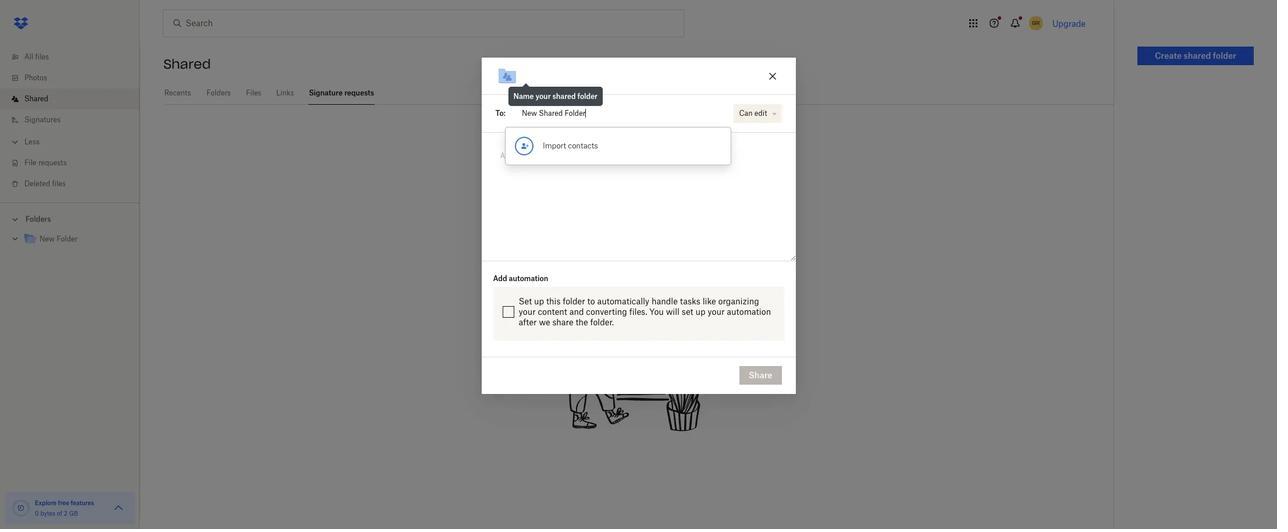 Task type: locate. For each thing, give the bounding box(es) containing it.
list
[[0, 40, 140, 203]]

1 horizontal spatial files
[[52, 179, 66, 188]]

1 vertical spatial shared
[[553, 92, 576, 101]]

your right 'name'
[[536, 92, 551, 101]]

requests inside list
[[38, 158, 67, 167]]

here.
[[731, 181, 756, 193]]

converting
[[586, 307, 627, 317]]

0
[[35, 510, 39, 517]]

all
[[24, 52, 33, 61]]

to:
[[496, 109, 506, 118]]

can edit
[[739, 109, 767, 118]]

free
[[58, 499, 69, 506]]

1 horizontal spatial folders
[[207, 88, 231, 97]]

requests for file requests
[[38, 158, 67, 167]]

contacts
[[568, 141, 598, 150]]

shared right 'name'
[[553, 92, 576, 101]]

1 vertical spatial folder
[[578, 92, 598, 101]]

files right "deleted"
[[52, 179, 66, 188]]

edit
[[755, 109, 767, 118]]

like
[[703, 296, 716, 306]]

requests right signature
[[344, 88, 374, 97]]

recents link
[[164, 81, 192, 103]]

1 horizontal spatial shared
[[1184, 51, 1211, 61]]

explore free features 0 bytes of 2 gb
[[35, 499, 94, 517]]

your down like
[[708, 307, 725, 317]]

when
[[513, 181, 540, 193]]

0 horizontal spatial files
[[35, 52, 49, 61]]

folder
[[1213, 51, 1237, 61], [578, 92, 598, 101], [563, 296, 585, 306]]

signatures
[[24, 115, 61, 124]]

no signature requests in progress
[[521, 158, 747, 174]]

the
[[576, 317, 588, 327]]

shared right create
[[1184, 51, 1211, 61]]

shared down photos
[[24, 94, 48, 103]]

progress
[[688, 158, 747, 174]]

shared
[[1184, 51, 1211, 61], [553, 92, 576, 101]]

folder inside set up this folder to automatically handle tasks like organizing your content and converting files. you will set up your automation after we share the folder.
[[563, 296, 585, 306]]

1 vertical spatial shared
[[24, 94, 48, 103]]

this
[[546, 296, 561, 306]]

request
[[564, 181, 602, 193]]

new folder link
[[23, 232, 130, 247]]

quota usage element
[[12, 499, 30, 517]]

links
[[276, 88, 294, 97]]

1 vertical spatial folders
[[26, 215, 51, 223]]

set
[[519, 296, 532, 306]]

will
[[666, 307, 680, 317]]

0 horizontal spatial up
[[534, 296, 544, 306]]

create shared folder
[[1155, 51, 1237, 61]]

0 horizontal spatial shared
[[553, 92, 576, 101]]

shared list item
[[0, 88, 140, 109]]

automation
[[509, 274, 548, 283], [727, 307, 771, 317]]

tab list containing recents
[[164, 81, 1114, 105]]

folder up and
[[563, 296, 585, 306]]

files right all
[[35, 52, 49, 61]]

files
[[35, 52, 49, 61], [52, 179, 66, 188]]

shared link
[[9, 88, 140, 109]]

in
[[673, 158, 684, 174]]

set
[[682, 307, 694, 317]]

shared
[[164, 56, 211, 72], [24, 94, 48, 103]]

files link
[[246, 81, 262, 103]]

0 vertical spatial automation
[[509, 274, 548, 283]]

name your shared folder
[[514, 92, 598, 101]]

gb
[[69, 510, 78, 517]]

appear
[[693, 181, 728, 193]]

you
[[650, 307, 664, 317]]

shared up the recents link
[[164, 56, 211, 72]]

name
[[514, 92, 534, 101]]

1 vertical spatial files
[[52, 179, 66, 188]]

2 vertical spatial folder
[[563, 296, 585, 306]]

1 vertical spatial up
[[696, 307, 706, 317]]

folder up contact name field
[[578, 92, 598, 101]]

0 vertical spatial shared
[[1184, 51, 1211, 61]]

file
[[24, 158, 36, 167]]

less image
[[9, 136, 21, 148]]

content
[[538, 307, 567, 317]]

file requests link
[[9, 152, 140, 173]]

requests up when you request signatures, they'll appear here. at top
[[609, 158, 668, 174]]

files
[[246, 88, 262, 97]]

list containing all files
[[0, 40, 140, 203]]

folders up new
[[26, 215, 51, 223]]

requests right file
[[38, 158, 67, 167]]

folder
[[57, 235, 78, 243]]

handle
[[652, 296, 678, 306]]

of
[[57, 510, 62, 517]]

dropbox image
[[9, 12, 33, 35]]

0 horizontal spatial folders
[[26, 215, 51, 223]]

1 vertical spatial automation
[[727, 307, 771, 317]]

folders
[[207, 88, 231, 97], [26, 215, 51, 223]]

0 vertical spatial up
[[534, 296, 544, 306]]

folder right create
[[1213, 51, 1237, 61]]

requests
[[344, 88, 374, 97], [609, 158, 668, 174], [38, 158, 67, 167]]

signature requests link
[[308, 81, 375, 103]]

folder for set up this folder to automatically handle tasks like organizing your content and converting files. you will set up your automation after we share the folder.
[[563, 296, 585, 306]]

explore
[[35, 499, 57, 506]]

less
[[24, 137, 40, 146]]

automation inside set up this folder to automatically handle tasks like organizing your content and converting files. you will set up your automation after we share the folder.
[[727, 307, 771, 317]]

tab list
[[164, 81, 1114, 105]]

automatically
[[597, 296, 650, 306]]

requests for signature requests
[[344, 88, 374, 97]]

we
[[539, 317, 550, 327]]

new
[[40, 235, 55, 243]]

deleted files link
[[9, 173, 140, 194]]

Contact name field
[[517, 104, 729, 123]]

0 horizontal spatial automation
[[509, 274, 548, 283]]

folders left files
[[207, 88, 231, 97]]

0 horizontal spatial requests
[[38, 158, 67, 167]]

folder.
[[590, 317, 614, 327]]

0 vertical spatial files
[[35, 52, 49, 61]]

import
[[543, 141, 566, 150]]

when you request signatures, they'll appear here.
[[513, 181, 756, 193]]

requests inside tab list
[[344, 88, 374, 97]]

0 vertical spatial folders
[[207, 88, 231, 97]]

signatures,
[[605, 181, 658, 193]]

1 horizontal spatial automation
[[727, 307, 771, 317]]

automation up set
[[509, 274, 548, 283]]

1 horizontal spatial up
[[696, 307, 706, 317]]

your
[[536, 92, 551, 101], [519, 307, 536, 317], [708, 307, 725, 317]]

up
[[534, 296, 544, 306], [696, 307, 706, 317]]

sharing modal dialog
[[482, 58, 796, 487]]

signatures link
[[9, 109, 140, 130]]

folders inside button
[[26, 215, 51, 223]]

your up the after
[[519, 307, 536, 317]]

0 vertical spatial folder
[[1213, 51, 1237, 61]]

illustration of an empty shelf image
[[547, 259, 721, 434]]

automation down organizing
[[727, 307, 771, 317]]

0 horizontal spatial shared
[[24, 94, 48, 103]]

0 vertical spatial shared
[[164, 56, 211, 72]]

share button
[[740, 366, 782, 385]]

links link
[[276, 81, 295, 103]]

share
[[553, 317, 574, 327]]

1 horizontal spatial requests
[[344, 88, 374, 97]]



Task type: describe. For each thing, give the bounding box(es) containing it.
2
[[64, 510, 67, 517]]

bytes
[[40, 510, 55, 517]]

files for all files
[[35, 52, 49, 61]]

photos
[[24, 73, 47, 82]]

can
[[739, 109, 753, 118]]

add automation
[[493, 274, 548, 283]]

shared inside sharing modal "dialog"
[[553, 92, 576, 101]]

shared inside button
[[1184, 51, 1211, 61]]

create shared folder button
[[1138, 47, 1254, 65]]

signature requests
[[309, 88, 374, 97]]

all files
[[24, 52, 49, 61]]

Import contacts field
[[506, 102, 731, 165]]

folders link
[[206, 81, 232, 103]]

set up this folder to automatically handle tasks like organizing your content and converting files. you will set up your automation after we share the folder.
[[519, 296, 771, 327]]

folders inside tab list
[[207, 88, 231, 97]]

folder for name your shared folder
[[578, 92, 598, 101]]

deleted
[[24, 179, 50, 188]]

upgrade link
[[1053, 18, 1086, 28]]

create
[[1155, 51, 1182, 61]]

recents
[[164, 88, 191, 97]]

2 horizontal spatial requests
[[609, 158, 668, 174]]

you
[[543, 181, 561, 193]]

no
[[521, 158, 538, 174]]

and
[[570, 307, 584, 317]]

new folder
[[40, 235, 78, 243]]

they'll
[[661, 181, 690, 193]]

files for deleted files
[[52, 179, 66, 188]]

features
[[71, 499, 94, 506]]

can edit button
[[734, 104, 782, 123]]

organizing
[[719, 296, 759, 306]]

photos link
[[9, 68, 140, 88]]

after
[[519, 317, 537, 327]]

folders button
[[0, 210, 140, 228]]

share
[[749, 370, 773, 380]]

add
[[493, 274, 507, 283]]

tasks
[[680, 296, 701, 306]]

files.
[[630, 307, 648, 317]]

deleted files
[[24, 179, 66, 188]]

all files link
[[9, 47, 140, 68]]

shared inside "list item"
[[24, 94, 48, 103]]

upgrade
[[1053, 18, 1086, 28]]

signature
[[309, 88, 343, 97]]

signature
[[543, 158, 605, 174]]

folder inside create shared folder button
[[1213, 51, 1237, 61]]

to
[[588, 296, 595, 306]]

Add a message (optional) text field
[[496, 147, 782, 173]]

file requests
[[24, 158, 67, 167]]

1 horizontal spatial shared
[[164, 56, 211, 72]]

import contacts
[[543, 141, 598, 150]]



Task type: vqa. For each thing, say whether or not it's contained in the screenshot.
To date text box
no



